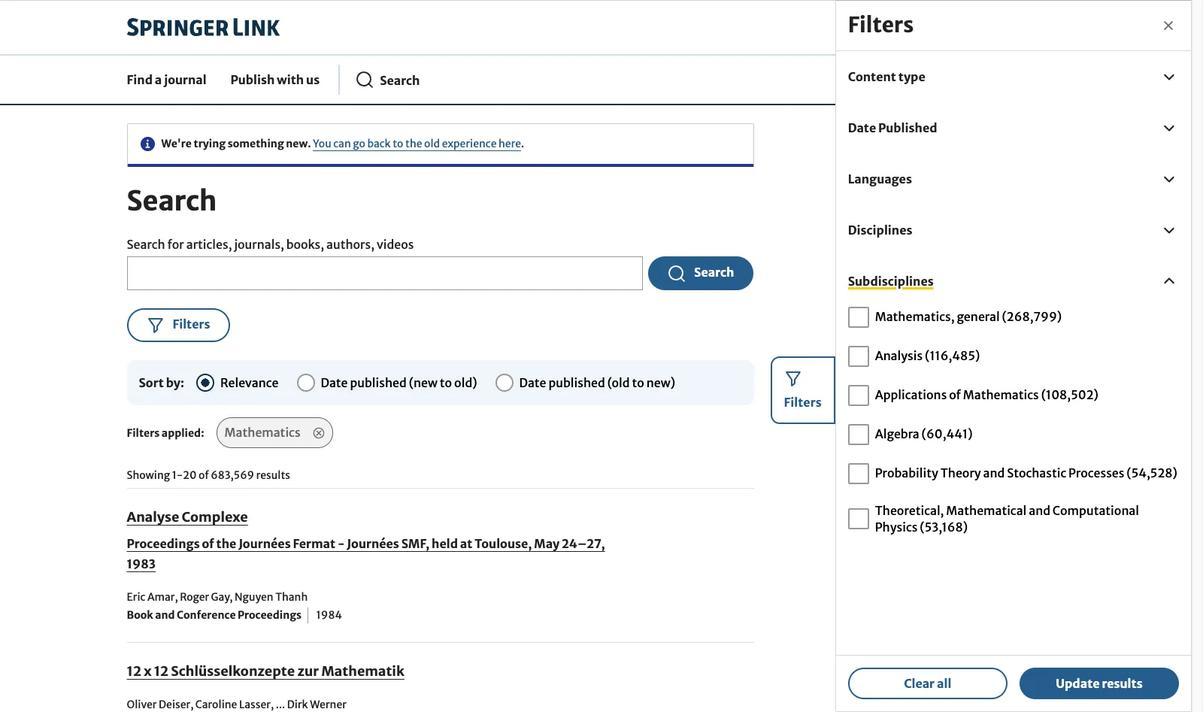 Task type: vqa. For each thing, say whether or not it's contained in the screenshot.
1983
yes



Task type: locate. For each thing, give the bounding box(es) containing it.
mathematical
[[946, 503, 1027, 518]]

0 horizontal spatial the
[[216, 536, 236, 551]]

12 x 12 schlüsselkonzepte zur mathematik
[[127, 663, 405, 680]]

date left 'published'
[[848, 120, 876, 135]]

1 horizontal spatial to
[[440, 375, 452, 390]]

0 horizontal spatial proceedings
[[127, 536, 200, 551]]

(new
[[409, 375, 438, 390]]

0 vertical spatial filters
[[848, 11, 914, 38]]

of right 20
[[199, 469, 209, 482]]

published left (new
[[350, 375, 407, 390]]

journées right -
[[347, 536, 399, 551]]

deiser,
[[159, 698, 194, 712]]

of down 'complexe'
[[202, 536, 214, 551]]

book and conference proceedings
[[127, 609, 302, 622]]

proceedings down analyse
[[127, 536, 200, 551]]

experience
[[442, 137, 497, 150]]

showing
[[127, 469, 170, 482]]

1 horizontal spatial date
[[519, 375, 546, 390]]

the
[[405, 137, 422, 150], [216, 536, 236, 551]]

2 12 from the left
[[154, 663, 169, 680]]

date published (old to new)
[[519, 375, 675, 390]]

1 horizontal spatial and
[[983, 466, 1005, 481]]

0 vertical spatial of
[[949, 388, 961, 403]]

1 horizontal spatial 12
[[154, 663, 169, 680]]

0 vertical spatial search
[[127, 184, 217, 218]]

mathematics down the relevance
[[225, 425, 301, 440]]

and right theory
[[983, 466, 1005, 481]]

results right 683,569
[[256, 469, 290, 482]]

journals,
[[234, 237, 284, 252]]

0 horizontal spatial and
[[155, 609, 175, 622]]

24–27,
[[562, 536, 605, 551]]

remove this filter image
[[313, 427, 325, 439]]

articles,
[[186, 237, 232, 252]]

physics
[[875, 520, 918, 535]]

here
[[499, 137, 521, 150]]

content
[[848, 69, 896, 84]]

0 horizontal spatial results
[[256, 469, 290, 482]]

of down (116,485)
[[949, 388, 961, 403]]

search inside search button
[[694, 265, 734, 280]]

0 vertical spatial mathematics
[[963, 388, 1039, 403]]

probability
[[875, 466, 938, 481]]

2 vertical spatial filters
[[127, 427, 160, 440]]

a
[[155, 72, 162, 87]]

1 horizontal spatial mathematics
[[963, 388, 1039, 403]]

1 vertical spatial filters
[[784, 394, 822, 409]]

content type
[[848, 69, 926, 84]]

trying
[[194, 137, 226, 150]]

2 journées from the left
[[347, 536, 399, 551]]

1 horizontal spatial proceedings
[[238, 609, 302, 622]]

journal
[[164, 72, 206, 87]]

1 horizontal spatial journées
[[347, 536, 399, 551]]

sort by:
[[139, 375, 184, 390]]

1 12 from the left
[[127, 663, 141, 680]]

videos
[[377, 237, 414, 252]]

mathematics
[[963, 388, 1039, 403], [225, 425, 301, 440]]

journées
[[238, 536, 291, 551], [347, 536, 399, 551]]

None search field
[[127, 236, 755, 448]]

publish with us link
[[225, 59, 326, 100]]

results inside button
[[1102, 676, 1143, 691]]

1 horizontal spatial results
[[1102, 676, 1143, 691]]

0 horizontal spatial journées
[[238, 536, 291, 551]]

by:
[[166, 375, 184, 390]]

publish
[[231, 72, 275, 87]]

0 horizontal spatial date
[[321, 375, 348, 390]]

1 vertical spatial results
[[1102, 676, 1143, 691]]

mathematics down (116,485)
[[963, 388, 1039, 403]]

0 vertical spatial the
[[405, 137, 422, 150]]

12
[[127, 663, 141, 680], [154, 663, 169, 680]]

can
[[333, 137, 351, 150]]

of inside the 'proceedings of the journées fermat - journées smf, held at toulouse, may 24–27, 1983'
[[202, 536, 214, 551]]

oliver
[[127, 698, 157, 712]]

you can go back to the old                             experience here link
[[313, 137, 521, 150]]

2 horizontal spatial and
[[1029, 503, 1051, 518]]

to right (old
[[632, 375, 644, 390]]

2 horizontal spatial to
[[632, 375, 644, 390]]

0 vertical spatial and
[[983, 466, 1005, 481]]

1 vertical spatial the
[[216, 536, 236, 551]]

published left (old
[[549, 375, 605, 390]]

(268,799)
[[1002, 309, 1062, 324]]

date up 'remove this filter' icon
[[321, 375, 348, 390]]

1983
[[127, 557, 156, 572]]

-
[[338, 536, 345, 551]]

analyse
[[127, 509, 179, 526]]

the inside the 'proceedings of the journées fermat - journées smf, held at toulouse, may 24–27, 1983'
[[216, 536, 236, 551]]

the left old
[[405, 137, 422, 150]]

1 horizontal spatial filters
[[784, 394, 822, 409]]

results right update
[[1102, 676, 1143, 691]]

book
[[127, 609, 153, 622]]

1 published from the left
[[350, 375, 407, 390]]

1 horizontal spatial published
[[549, 375, 605, 390]]

2 horizontal spatial filters
[[848, 11, 914, 38]]

date right old)
[[519, 375, 546, 390]]

find a journal
[[127, 72, 206, 87]]

new.
[[286, 137, 311, 150]]

0 horizontal spatial 12
[[127, 663, 141, 680]]

eric
[[127, 591, 145, 604]]

2 vertical spatial search
[[694, 265, 734, 280]]

roger
[[180, 591, 209, 604]]

and down amar,
[[155, 609, 175, 622]]

mathematics inside search box
[[225, 425, 301, 440]]

eric amar, roger gay, nguyen thanh
[[127, 591, 308, 604]]

2 vertical spatial and
[[155, 609, 175, 622]]

mathematik
[[321, 663, 405, 680]]

algebra
[[875, 427, 920, 442]]

Search for articles, journals, books, authors, videos text field
[[127, 257, 643, 290]]

applications
[[875, 388, 947, 403]]

and inside theoretical, mathematical and computational physics (53,168)
[[1029, 503, 1051, 518]]

to
[[393, 137, 403, 150], [440, 375, 452, 390], [632, 375, 644, 390]]

clear all button
[[848, 668, 1008, 699]]

1 horizontal spatial the
[[405, 137, 422, 150]]

12 left x
[[127, 663, 141, 680]]

none search field containing search for articles, journals, books, authors, videos
[[127, 236, 755, 448]]

werner
[[310, 698, 347, 712]]

...
[[276, 698, 285, 712]]

type
[[899, 69, 926, 84]]

filters button
[[770, 356, 835, 424]]

x
[[144, 663, 152, 680]]

smf,
[[401, 536, 430, 551]]

update
[[1056, 676, 1100, 691]]

date published (new to old)
[[321, 375, 477, 390]]

1 vertical spatial and
[[1029, 503, 1051, 518]]

1 vertical spatial mathematics
[[225, 425, 301, 440]]

to left old)
[[440, 375, 452, 390]]

date for date published (old to new)
[[519, 375, 546, 390]]

computational
[[1053, 503, 1139, 518]]

2 published from the left
[[549, 375, 605, 390]]

of for applications
[[949, 388, 961, 403]]

oliver deiser, caroline lasser, ... dirk werner
[[127, 698, 347, 712]]

the down 'complexe'
[[216, 536, 236, 551]]

2 horizontal spatial date
[[848, 120, 876, 135]]

1 vertical spatial proceedings
[[238, 609, 302, 622]]

0 horizontal spatial filters
[[127, 427, 160, 440]]

zur
[[297, 663, 319, 680]]

to for date published (new to old)
[[440, 375, 452, 390]]

search
[[127, 184, 217, 218], [127, 237, 165, 252], [694, 265, 734, 280]]

journées left fermat on the bottom
[[238, 536, 291, 551]]

nguyen
[[235, 591, 274, 604]]

probability theory and stochastic processes (54,528)
[[875, 466, 1178, 481]]

12 x 12 schlüsselkonzepte zur mathematik link
[[127, 663, 405, 680]]

filters inside search box
[[127, 427, 160, 440]]

and down 'stochastic'
[[1029, 503, 1051, 518]]

0 horizontal spatial published
[[350, 375, 407, 390]]

mathematics link
[[216, 418, 333, 448]]

0 vertical spatial proceedings
[[127, 536, 200, 551]]

proceedings down nguyen
[[238, 609, 302, 622]]

12 right x
[[154, 663, 169, 680]]

to for date published (old to new)
[[632, 375, 644, 390]]

2 vertical spatial of
[[202, 536, 214, 551]]

back
[[367, 137, 391, 150]]

to right back
[[393, 137, 403, 150]]

683,569
[[211, 469, 254, 482]]

0 horizontal spatial mathematics
[[225, 425, 301, 440]]



Task type: describe. For each thing, give the bounding box(es) containing it.
thanh
[[275, 591, 308, 604]]

1984
[[316, 609, 342, 622]]

mathematics,
[[875, 309, 955, 324]]

date for date published
[[848, 120, 876, 135]]

amar,
[[147, 591, 178, 604]]

lasser,
[[239, 698, 274, 712]]

old
[[424, 137, 440, 150]]

0 horizontal spatial to
[[393, 137, 403, 150]]

dirk
[[287, 698, 308, 712]]

proceedings inside the 'proceedings of the journées fermat - journées smf, held at toulouse, may 24–27, 1983'
[[127, 536, 200, 551]]

mathematics, general (268,799)
[[875, 309, 1062, 324]]

search for articles, journals, books, authors, videos
[[127, 237, 414, 252]]

proceedings of the journées fermat - journées smf, held at toulouse, may 24–27, 1983
[[127, 536, 605, 572]]

(old
[[607, 375, 630, 390]]

stochastic
[[1007, 466, 1067, 481]]

us
[[306, 72, 320, 87]]

0 vertical spatial results
[[256, 469, 290, 482]]

algebra (60,441)
[[875, 427, 973, 442]]

all
[[937, 676, 952, 691]]

(108,502)
[[1041, 388, 1099, 403]]

fermat
[[293, 536, 336, 551]]

applications of mathematics (108,502)
[[875, 388, 1099, 403]]

at
[[460, 536, 473, 551]]

filters applied:
[[127, 427, 204, 440]]

analyse complexe
[[127, 509, 248, 526]]

of for proceedings
[[202, 536, 214, 551]]

theory
[[941, 466, 981, 481]]

general
[[957, 309, 1000, 324]]

clear all
[[904, 676, 952, 691]]

(54,528)
[[1127, 466, 1178, 481]]

find
[[127, 72, 153, 87]]

update results button
[[1020, 668, 1179, 699]]

springerlink image
[[127, 18, 279, 36]]

languages
[[848, 171, 912, 186]]

old)
[[454, 375, 477, 390]]

we're
[[161, 137, 192, 150]]

1 vertical spatial of
[[199, 469, 209, 482]]

1 journées from the left
[[238, 536, 291, 551]]

published for (new
[[350, 375, 407, 390]]

published for (old
[[549, 375, 605, 390]]

theoretical,
[[875, 503, 944, 518]]

clear
[[904, 676, 935, 691]]

may
[[534, 536, 560, 551]]

(60,441)
[[922, 427, 973, 442]]

complexe
[[182, 509, 248, 526]]

applied:
[[162, 427, 204, 440]]

find a journal link
[[121, 59, 213, 100]]

(53,168)
[[920, 520, 968, 535]]

analysis
[[875, 348, 923, 364]]

20
[[183, 469, 197, 482]]

processes
[[1069, 466, 1125, 481]]

theoretical, mathematical and computational physics (53,168)
[[875, 503, 1139, 535]]

conference
[[177, 609, 236, 622]]

gay,
[[211, 591, 233, 604]]

filters inside dropdown button
[[784, 394, 822, 409]]

1 vertical spatial search
[[127, 237, 165, 252]]

new)
[[647, 375, 675, 390]]

and for stochastic
[[983, 466, 1005, 481]]

published
[[878, 120, 937, 135]]

1-
[[172, 469, 183, 482]]

go
[[353, 137, 365, 150]]

authors,
[[326, 237, 375, 252]]

analysis (116,485)
[[875, 348, 980, 364]]

.
[[521, 137, 524, 150]]

publish with us
[[231, 72, 320, 87]]

disciplines
[[848, 222, 913, 237]]

and for computational
[[1029, 503, 1051, 518]]

held
[[432, 536, 458, 551]]

subdisciplines
[[848, 273, 934, 288]]

showing 1-20 of 683,569 results
[[127, 469, 290, 482]]

schlüsselkonzepte
[[171, 663, 295, 680]]

date published
[[848, 120, 937, 135]]

with
[[277, 72, 304, 87]]

sort
[[139, 375, 164, 390]]

you
[[313, 137, 331, 150]]

toulouse,
[[475, 536, 532, 551]]

something
[[228, 137, 284, 150]]

date for date published (new to old)
[[321, 375, 348, 390]]

for
[[167, 237, 184, 252]]



